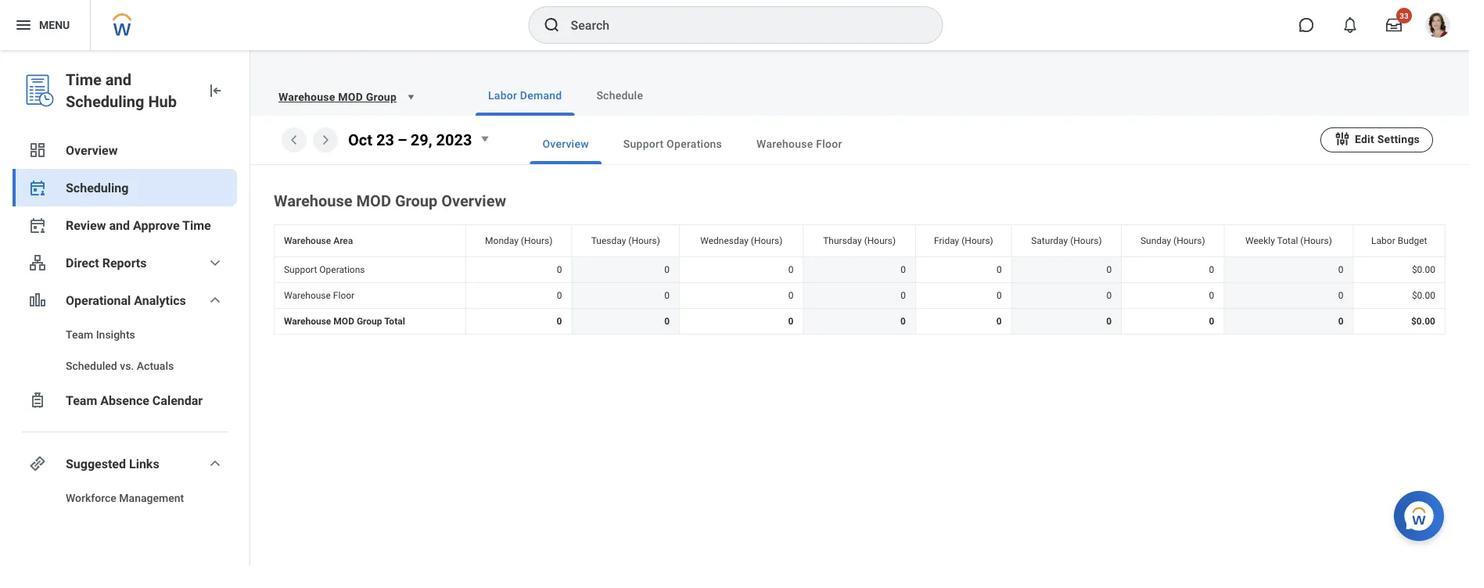 Task type: describe. For each thing, give the bounding box(es) containing it.
sunday (hours)
[[1141, 236, 1206, 247]]

warehouse mod group total
[[284, 316, 405, 327]]

support operations button
[[611, 124, 735, 164]]

operations inside support operations button
[[667, 137, 723, 150]]

oct
[[348, 131, 373, 149]]

labor for labor demand
[[488, 89, 517, 102]]

configure image
[[1335, 130, 1352, 147]]

group for warehouse mod group
[[366, 91, 397, 104]]

scheduling inside scheduling link
[[66, 180, 129, 195]]

(hours) for wednesday (hours)
[[751, 236, 783, 247]]

edit settings
[[1356, 132, 1421, 145]]

workforce management
[[66, 492, 184, 505]]

1 vertical spatial floor
[[333, 290, 355, 301]]

tuesday (hours)
[[591, 236, 660, 247]]

calendar
[[153, 393, 203, 408]]

warehouse area
[[284, 236, 353, 247]]

task timeoff image
[[28, 391, 47, 410]]

suggested links button
[[13, 445, 237, 483]]

profile logan mcneil image
[[1426, 13, 1451, 41]]

friday
[[934, 236, 960, 247]]

suggested links
[[66, 457, 159, 472]]

schedule button
[[584, 75, 656, 116]]

review and approve time
[[66, 218, 211, 233]]

support inside button
[[624, 137, 664, 150]]

labor demand button
[[476, 75, 575, 116]]

operational
[[66, 293, 131, 308]]

demand
[[520, 89, 562, 102]]

menu
[[39, 18, 70, 31]]

Search Workday  search field
[[571, 8, 911, 42]]

approve
[[133, 218, 180, 233]]

33 button
[[1378, 8, 1413, 42]]

chevron left small image
[[285, 131, 304, 149]]

0 horizontal spatial operations
[[320, 265, 365, 275]]

caret down small image
[[475, 130, 494, 148]]

(hours) for sunday (hours)
[[1174, 236, 1206, 247]]

link image
[[28, 455, 47, 474]]

labor demand
[[488, 89, 562, 102]]

group for warehouse mod group total
[[357, 316, 382, 327]]

workforce
[[66, 492, 117, 505]]

team insights
[[66, 328, 135, 341]]

direct reports button
[[13, 244, 237, 282]]

(hours) for thursday (hours)
[[865, 236, 896, 247]]

8 (hours) from the left
[[1301, 236, 1333, 247]]

team insights link
[[13, 319, 237, 351]]

chevron down small image for reports
[[206, 254, 225, 272]]

area
[[334, 236, 353, 247]]

notifications large image
[[1343, 17, 1359, 33]]

(hours) for tuesday (hours)
[[629, 236, 660, 247]]

direct reports
[[66, 256, 147, 270]]

tab panel containing oct 23 – 29, 2023
[[250, 116, 1470, 338]]

and for review
[[109, 218, 130, 233]]

caret down small image
[[403, 89, 419, 105]]

labor for labor budget
[[1372, 236, 1396, 247]]

0 horizontal spatial support operations
[[284, 265, 365, 275]]

team absence calendar link
[[13, 382, 237, 420]]

and for time
[[105, 70, 131, 89]]

absence
[[100, 393, 149, 408]]

time inside time and scheduling hub
[[66, 70, 102, 89]]

weekly
[[1246, 236, 1276, 247]]

chart image
[[28, 291, 47, 310]]

edit
[[1356, 132, 1375, 145]]

sunday
[[1141, 236, 1172, 247]]

$0.00 for warehouse mod group total
[[1412, 316, 1436, 327]]

chevron right small image
[[316, 131, 335, 149]]

vs.
[[120, 360, 134, 373]]

group for warehouse mod group overview
[[395, 192, 438, 210]]

team for team absence calendar
[[66, 393, 97, 408]]

mod for warehouse mod group
[[338, 91, 363, 104]]

scheduled vs. actuals link
[[13, 351, 237, 382]]

scheduled
[[66, 360, 117, 373]]

navigation pane region
[[0, 50, 250, 567]]

thursday (hours)
[[824, 236, 896, 247]]

$0.00 for warehouse floor
[[1413, 290, 1436, 301]]

floor inside warehouse floor button
[[817, 137, 843, 150]]

review and approve time link
[[13, 207, 237, 244]]

workforce management link
[[13, 483, 237, 514]]



Task type: vqa. For each thing, say whether or not it's contained in the screenshot.
: within Loss Impact : Critical Last Performance Rating
no



Task type: locate. For each thing, give the bounding box(es) containing it.
0 vertical spatial group
[[366, 91, 397, 104]]

floor
[[817, 137, 843, 150], [333, 290, 355, 301]]

1 calendar user solid image from the top
[[28, 178, 47, 197]]

0 vertical spatial labor
[[488, 89, 517, 102]]

1 vertical spatial operations
[[320, 265, 365, 275]]

scheduled vs. actuals
[[66, 360, 174, 373]]

(hours) right tuesday
[[629, 236, 660, 247]]

0
[[557, 265, 562, 275], [665, 265, 670, 275], [789, 265, 794, 275], [901, 265, 906, 275], [997, 265, 1002, 275], [1107, 265, 1112, 275], [1210, 265, 1215, 275], [1339, 265, 1344, 275], [557, 290, 562, 301], [665, 290, 670, 301], [789, 290, 794, 301], [901, 290, 906, 301], [997, 290, 1002, 301], [1107, 290, 1112, 301], [1210, 290, 1215, 301], [1339, 290, 1344, 301], [557, 316, 562, 327], [665, 316, 670, 327], [789, 316, 794, 327], [901, 316, 906, 327], [997, 316, 1002, 327], [1107, 316, 1112, 327], [1210, 316, 1215, 327], [1339, 316, 1344, 327]]

warehouse
[[279, 91, 335, 104], [757, 137, 814, 150], [274, 192, 353, 210], [284, 236, 331, 247], [284, 290, 331, 301], [284, 316, 331, 327]]

operations
[[667, 137, 723, 150], [320, 265, 365, 275]]

oct 23 – 29, 2023 button
[[344, 128, 499, 152]]

(hours) right friday on the top right of page
[[962, 236, 994, 247]]

1 horizontal spatial operations
[[667, 137, 723, 150]]

0 horizontal spatial warehouse floor
[[284, 290, 355, 301]]

(hours) right sunday
[[1174, 236, 1206, 247]]

0 horizontal spatial support
[[284, 265, 317, 275]]

0 horizontal spatial time
[[66, 70, 102, 89]]

scheduling up overview link
[[66, 92, 144, 111]]

2 vertical spatial $0.00
[[1412, 316, 1436, 327]]

saturday
[[1032, 236, 1069, 247]]

warehouse floor inside button
[[757, 137, 843, 150]]

thursday
[[824, 236, 862, 247]]

calendar user solid image for review and approve time
[[28, 216, 47, 235]]

1 vertical spatial team
[[66, 393, 97, 408]]

4 (hours) from the left
[[865, 236, 896, 247]]

1 chevron down small image from the top
[[206, 254, 225, 272]]

wednesday
[[701, 236, 749, 247]]

budget
[[1398, 236, 1428, 247]]

operational analytics
[[66, 293, 186, 308]]

(hours) for saturday (hours)
[[1071, 236, 1103, 247]]

monday
[[485, 236, 519, 247]]

tab panel
[[250, 116, 1470, 338]]

calendar user solid image inside scheduling link
[[28, 178, 47, 197]]

0 vertical spatial floor
[[817, 137, 843, 150]]

(hours) for friday (hours)
[[962, 236, 994, 247]]

5 (hours) from the left
[[962, 236, 994, 247]]

group inside button
[[366, 91, 397, 104]]

overview
[[543, 137, 589, 150], [66, 143, 118, 158], [442, 192, 507, 210]]

tab list containing overview
[[499, 124, 1321, 164]]

team for team insights
[[66, 328, 93, 341]]

1 vertical spatial time
[[182, 218, 211, 233]]

support operations
[[624, 137, 723, 150], [284, 265, 365, 275]]

(hours) right thursday
[[865, 236, 896, 247]]

mod for warehouse mod group overview
[[357, 192, 391, 210]]

saturday (hours)
[[1032, 236, 1103, 247]]

33
[[1400, 11, 1409, 20]]

view team image
[[28, 254, 47, 272]]

calendar user solid image up view team image on the left top of page
[[28, 216, 47, 235]]

transformation import image
[[206, 81, 225, 100]]

2 vertical spatial group
[[357, 316, 382, 327]]

direct
[[66, 256, 99, 270]]

labor inside button
[[488, 89, 517, 102]]

2 vertical spatial chevron down small image
[[206, 455, 225, 474]]

overview up scheduling link
[[66, 143, 118, 158]]

2 team from the top
[[66, 393, 97, 408]]

chevron down small image for analytics
[[206, 291, 225, 310]]

0 vertical spatial and
[[105, 70, 131, 89]]

1 horizontal spatial warehouse floor
[[757, 137, 843, 150]]

schedule
[[597, 89, 644, 102]]

operational analytics button
[[13, 282, 237, 319]]

chevron down small image for links
[[206, 455, 225, 474]]

settings
[[1378, 132, 1421, 145]]

0 horizontal spatial labor
[[488, 89, 517, 102]]

(hours) right wednesday
[[751, 236, 783, 247]]

1 vertical spatial $0.00
[[1413, 290, 1436, 301]]

1 vertical spatial calendar user solid image
[[28, 216, 47, 235]]

justify image
[[14, 16, 33, 34]]

time down menu
[[66, 70, 102, 89]]

team absence calendar
[[66, 393, 203, 408]]

menu button
[[0, 0, 90, 50]]

time and scheduling hub
[[66, 70, 177, 111]]

overview up monday
[[442, 192, 507, 210]]

team up scheduled
[[66, 328, 93, 341]]

chevron down small image
[[206, 254, 225, 272], [206, 291, 225, 310], [206, 455, 225, 474]]

operational analytics element
[[13, 319, 237, 382]]

1 vertical spatial support
[[284, 265, 317, 275]]

calendar user solid image down "dashboard" 'icon'
[[28, 178, 47, 197]]

overview button
[[530, 124, 602, 164]]

0 vertical spatial time
[[66, 70, 102, 89]]

1 vertical spatial warehouse floor
[[284, 290, 355, 301]]

0 vertical spatial total
[[1278, 236, 1299, 247]]

tab list
[[445, 75, 1451, 116], [499, 124, 1321, 164]]

(hours) right saturday
[[1071, 236, 1103, 247]]

0 vertical spatial warehouse floor
[[757, 137, 843, 150]]

wednesday (hours)
[[701, 236, 783, 247]]

1 horizontal spatial support
[[624, 137, 664, 150]]

0 vertical spatial scheduling
[[66, 92, 144, 111]]

overview link
[[13, 131, 237, 169]]

1 vertical spatial mod
[[357, 192, 391, 210]]

reports
[[102, 256, 147, 270]]

team down scheduled
[[66, 393, 97, 408]]

time
[[66, 70, 102, 89], [182, 218, 211, 233]]

0 vertical spatial chevron down small image
[[206, 254, 225, 272]]

1 vertical spatial labor
[[1372, 236, 1396, 247]]

0 vertical spatial tab list
[[445, 75, 1451, 116]]

actuals
[[137, 360, 174, 373]]

and up overview link
[[105, 70, 131, 89]]

support operations down schedule button
[[624, 137, 723, 150]]

and
[[105, 70, 131, 89], [109, 218, 130, 233]]

tuesday
[[591, 236, 626, 247]]

calendar user solid image for scheduling
[[28, 178, 47, 197]]

1 vertical spatial tab list
[[499, 124, 1321, 164]]

warehouse floor button
[[744, 124, 855, 164]]

total
[[1278, 236, 1299, 247], [384, 316, 405, 327]]

overview down demand
[[543, 137, 589, 150]]

support
[[624, 137, 664, 150], [284, 265, 317, 275]]

links
[[129, 457, 159, 472]]

0 vertical spatial mod
[[338, 91, 363, 104]]

overview inside navigation pane region
[[66, 143, 118, 158]]

monday (hours)
[[485, 236, 553, 247]]

(hours) right weekly
[[1301, 236, 1333, 247]]

0 vertical spatial calendar user solid image
[[28, 178, 47, 197]]

scheduling up review
[[66, 180, 129, 195]]

labor
[[488, 89, 517, 102], [1372, 236, 1396, 247]]

1 (hours) from the left
[[521, 236, 553, 247]]

team inside "team absence calendar" link
[[66, 393, 97, 408]]

$0.00
[[1413, 265, 1436, 275], [1413, 290, 1436, 301], [1412, 316, 1436, 327]]

and inside time and scheduling hub
[[105, 70, 131, 89]]

search image
[[543, 16, 562, 34]]

team
[[66, 328, 93, 341], [66, 393, 97, 408]]

2 calendar user solid image from the top
[[28, 216, 47, 235]]

7 (hours) from the left
[[1174, 236, 1206, 247]]

time right approve on the top of the page
[[182, 218, 211, 233]]

support operations inside button
[[624, 137, 723, 150]]

warehouse mod group overview
[[274, 192, 507, 210]]

$0.00 for support operations
[[1413, 265, 1436, 275]]

0 vertical spatial operations
[[667, 137, 723, 150]]

1 horizontal spatial support operations
[[624, 137, 723, 150]]

1 horizontal spatial floor
[[817, 137, 843, 150]]

suggested
[[66, 457, 126, 472]]

scheduling link
[[13, 169, 237, 207]]

support down schedule button
[[624, 137, 664, 150]]

1 vertical spatial and
[[109, 218, 130, 233]]

calendar user solid image inside review and approve time link
[[28, 216, 47, 235]]

2 (hours) from the left
[[629, 236, 660, 247]]

edit settings button
[[1321, 128, 1434, 153]]

(hours) right monday
[[521, 236, 553, 247]]

6 (hours) from the left
[[1071, 236, 1103, 247]]

group
[[366, 91, 397, 104], [395, 192, 438, 210], [357, 316, 382, 327]]

insights
[[96, 328, 135, 341]]

management
[[119, 492, 184, 505]]

warehouse floor
[[757, 137, 843, 150], [284, 290, 355, 301]]

chevron down small image inside the operational analytics dropdown button
[[206, 291, 225, 310]]

0 vertical spatial support operations
[[624, 137, 723, 150]]

1 horizontal spatial time
[[182, 218, 211, 233]]

tab list containing labor demand
[[445, 75, 1451, 116]]

calendar user solid image
[[28, 178, 47, 197], [28, 216, 47, 235]]

oct 23 – 29, 2023
[[348, 131, 472, 149]]

23 – 29,
[[376, 131, 432, 149]]

time and scheduling hub element
[[66, 69, 193, 113]]

0 horizontal spatial overview
[[66, 143, 118, 158]]

2 vertical spatial mod
[[334, 316, 355, 327]]

labor budget
[[1372, 236, 1428, 247]]

hub
[[148, 92, 177, 111]]

review
[[66, 218, 106, 233]]

warehouse mod group
[[279, 91, 397, 104]]

labor left budget
[[1372, 236, 1396, 247]]

labor left demand
[[488, 89, 517, 102]]

overview inside button
[[543, 137, 589, 150]]

1 horizontal spatial labor
[[1372, 236, 1396, 247]]

0 horizontal spatial floor
[[333, 290, 355, 301]]

3 chevron down small image from the top
[[206, 455, 225, 474]]

1 vertical spatial chevron down small image
[[206, 291, 225, 310]]

3 (hours) from the left
[[751, 236, 783, 247]]

inbox large image
[[1387, 17, 1403, 33]]

1 horizontal spatial total
[[1278, 236, 1299, 247]]

labor inside tab panel
[[1372, 236, 1396, 247]]

0 vertical spatial support
[[624, 137, 664, 150]]

0 horizontal spatial total
[[384, 316, 405, 327]]

dashboard image
[[28, 141, 47, 160]]

1 vertical spatial total
[[384, 316, 405, 327]]

1 vertical spatial scheduling
[[66, 180, 129, 195]]

support down warehouse area
[[284, 265, 317, 275]]

1 scheduling from the top
[[66, 92, 144, 111]]

and right review
[[109, 218, 130, 233]]

warehouse mod group button
[[269, 81, 425, 113]]

1 team from the top
[[66, 328, 93, 341]]

0 vertical spatial team
[[66, 328, 93, 341]]

mod for warehouse mod group total
[[334, 316, 355, 327]]

(hours) for monday (hours)
[[521, 236, 553, 247]]

2 horizontal spatial overview
[[543, 137, 589, 150]]

2 chevron down small image from the top
[[206, 291, 225, 310]]

1 vertical spatial support operations
[[284, 265, 365, 275]]

0 vertical spatial $0.00
[[1413, 265, 1436, 275]]

scheduling
[[66, 92, 144, 111], [66, 180, 129, 195]]

scheduling inside time and scheduling hub
[[66, 92, 144, 111]]

2023
[[436, 131, 472, 149]]

team inside team insights link
[[66, 328, 93, 341]]

1 horizontal spatial overview
[[442, 192, 507, 210]]

support operations down warehouse area
[[284, 265, 365, 275]]

mod inside button
[[338, 91, 363, 104]]

warehouse inside tab list
[[757, 137, 814, 150]]

friday (hours)
[[934, 236, 994, 247]]

analytics
[[134, 293, 186, 308]]

1 vertical spatial group
[[395, 192, 438, 210]]

2 scheduling from the top
[[66, 180, 129, 195]]

(hours)
[[521, 236, 553, 247], [629, 236, 660, 247], [751, 236, 783, 247], [865, 236, 896, 247], [962, 236, 994, 247], [1071, 236, 1103, 247], [1174, 236, 1206, 247], [1301, 236, 1333, 247]]

weekly total (hours)
[[1246, 236, 1333, 247]]

mod
[[338, 91, 363, 104], [357, 192, 391, 210], [334, 316, 355, 327]]



